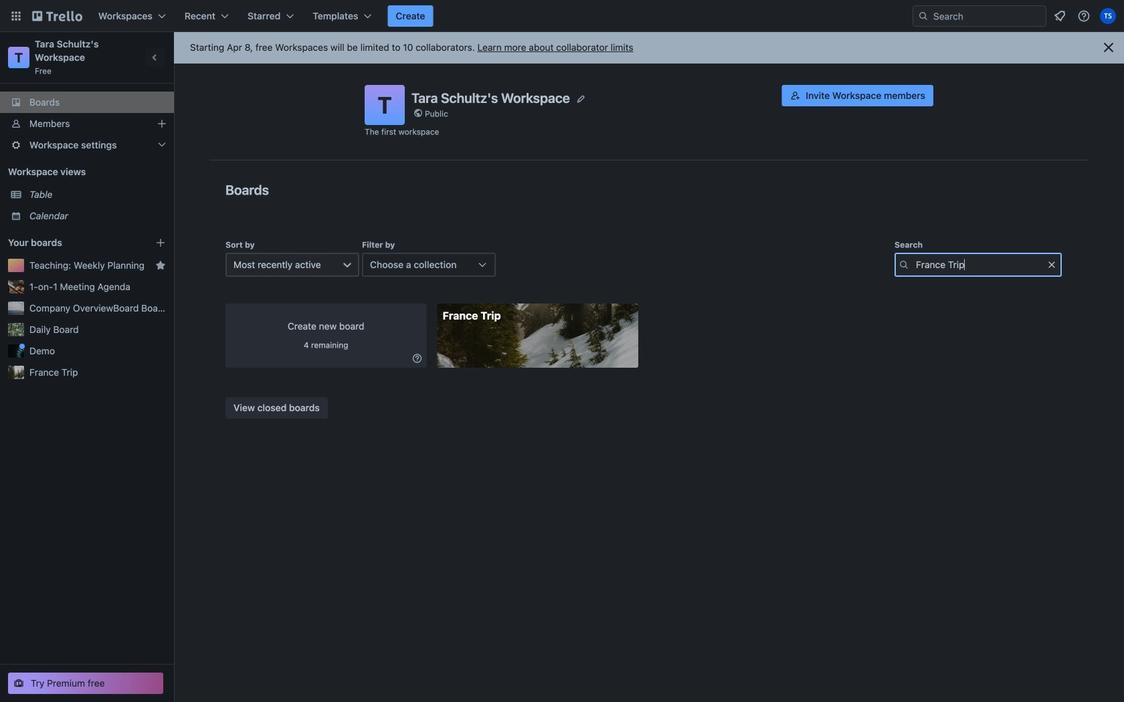 Task type: vqa. For each thing, say whether or not it's contained in the screenshot.
Tara Schultz (taraschultz7) image
yes



Task type: locate. For each thing, give the bounding box(es) containing it.
add board image
[[155, 238, 166, 248]]

sm image
[[411, 352, 424, 365]]

starred icon image
[[155, 260, 166, 271]]

Search field
[[913, 5, 1047, 27]]

your boards with 6 items element
[[8, 235, 135, 251]]

Search boards text field
[[895, 253, 1062, 277]]

back to home image
[[32, 5, 82, 27]]

0 notifications image
[[1052, 8, 1068, 24]]

clear boards search. image
[[1047, 260, 1057, 270]]

tara schultz (taraschultz7) image
[[1100, 8, 1116, 24]]



Task type: describe. For each thing, give the bounding box(es) containing it.
primary element
[[0, 0, 1124, 32]]

open information menu image
[[1077, 9, 1091, 23]]

workspace navigation collapse icon image
[[146, 48, 165, 67]]

search image
[[918, 11, 929, 21]]



